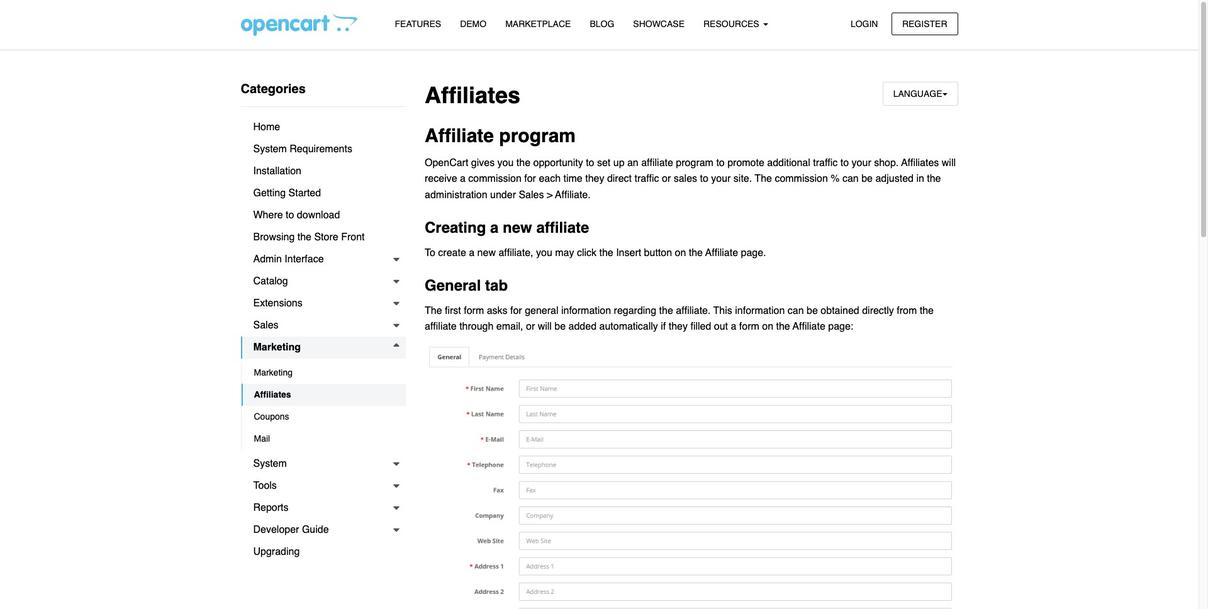 Task type: describe. For each thing, give the bounding box(es) containing it.
1 horizontal spatial you
[[536, 247, 553, 259]]

1 horizontal spatial new
[[503, 219, 532, 237]]

installation
[[253, 166, 302, 177]]

direct
[[607, 173, 632, 185]]

administration
[[425, 189, 488, 201]]

0 horizontal spatial on
[[675, 247, 686, 259]]

affiliate inside the opencart gives you the opportunity to set up an affiliate program to promote additional traffic to your shop. affiliates will receive a commission for each time they direct traffic or sales to your site. the commission % can be adjusted in the administration under sales > affiliate.
[[642, 157, 673, 169]]

features
[[395, 19, 441, 29]]

a inside the opencart gives you the opportunity to set up an affiliate program to promote additional traffic to your shop. affiliates will receive a commission for each time they direct traffic or sales to your site. the commission % can be adjusted in the administration under sales > affiliate.
[[460, 173, 466, 185]]

may
[[555, 247, 574, 259]]

creating a new affiliate
[[425, 219, 589, 237]]

a right create
[[469, 247, 475, 259]]

front
[[341, 232, 365, 243]]

promote
[[728, 157, 765, 169]]

a down under
[[490, 219, 499, 237]]

sales link
[[241, 315, 406, 337]]

general
[[525, 305, 559, 316]]

through
[[460, 321, 494, 333]]

marketing for marketing
[[253, 342, 301, 353]]

time
[[564, 173, 583, 185]]

mail link
[[241, 428, 406, 450]]

the right from
[[920, 305, 934, 316]]

developer
[[253, 524, 299, 536]]

out
[[714, 321, 728, 333]]

sales
[[674, 173, 698, 185]]

automatically
[[600, 321, 658, 333]]

1 vertical spatial be
[[807, 305, 818, 316]]

1 vertical spatial new
[[478, 247, 496, 259]]

opencart - open source shopping cart solution image
[[241, 13, 357, 36]]

click
[[577, 247, 597, 259]]

%
[[831, 173, 840, 185]]

1 horizontal spatial affiliates
[[425, 82, 521, 108]]

to inside where to download link
[[286, 210, 294, 221]]

you inside the opencart gives you the opportunity to set up an affiliate program to promote additional traffic to your shop. affiliates will receive a commission for each time they direct traffic or sales to your site. the commission % can be adjusted in the administration under sales > affiliate.
[[498, 157, 514, 169]]

creating
[[425, 219, 486, 237]]

a inside the first form asks for general information regarding the affiliate. this information can be obtained directly from the affiliate through email, or will be added automatically if they filled out a form on the affiliate page:
[[731, 321, 737, 333]]

marketplace link
[[496, 13, 581, 35]]

developer guide
[[253, 524, 329, 536]]

system requirements
[[253, 144, 352, 155]]

will inside the first form asks for general information regarding the affiliate. this information can be obtained directly from the affiliate through email, or will be added automatically if they filled out a form on the affiliate page:
[[538, 321, 552, 333]]

obtained
[[821, 305, 860, 316]]

the right in in the top right of the page
[[927, 173, 941, 185]]

for inside the first form asks for general information regarding the affiliate. this information can be obtained directly from the affiliate through email, or will be added automatically if they filled out a form on the affiliate page:
[[511, 305, 522, 316]]

1 vertical spatial affiliate
[[537, 219, 589, 237]]

2 commission from the left
[[775, 173, 828, 185]]

page:
[[829, 321, 854, 333]]

site.
[[734, 173, 752, 185]]

home
[[253, 121, 280, 133]]

on inside the first form asks for general information regarding the affiliate. this information can be obtained directly from the affiliate through email, or will be added automatically if they filled out a form on the affiliate page:
[[762, 321, 774, 333]]

demo
[[460, 19, 487, 29]]

marketplace
[[506, 19, 571, 29]]

1 vertical spatial traffic
[[635, 173, 659, 185]]

categories
[[241, 82, 306, 96]]

up
[[614, 157, 625, 169]]

2 vertical spatial affiliates
[[254, 390, 291, 400]]

catalog link
[[241, 271, 406, 293]]

started
[[289, 188, 321, 199]]

where
[[253, 210, 283, 221]]

download
[[297, 210, 340, 221]]

the first form asks for general information regarding the affiliate. this information can be obtained directly from the affiliate through email, or will be added automatically if they filled out a form on the affiliate page:
[[425, 305, 934, 333]]

to left set
[[586, 157, 595, 169]]

getting started link
[[241, 183, 406, 205]]

getting
[[253, 188, 286, 199]]

opencart
[[425, 157, 469, 169]]

the up if
[[659, 305, 673, 316]]

language button
[[883, 82, 958, 106]]

guide
[[302, 524, 329, 536]]

affiliate.
[[555, 189, 591, 201]]

reports link
[[241, 497, 406, 519]]

receive
[[425, 173, 457, 185]]

under
[[490, 189, 516, 201]]

tab
[[485, 277, 508, 295]]

requirements
[[290, 144, 352, 155]]

0 horizontal spatial affiliate
[[425, 125, 494, 147]]

filled
[[691, 321, 712, 333]]

coupons link
[[241, 406, 406, 428]]

an
[[628, 157, 639, 169]]

affiliates link
[[241, 384, 406, 406]]

browsing the store front
[[253, 232, 365, 243]]

to right sales
[[700, 173, 709, 185]]

can inside the opencart gives you the opportunity to set up an affiliate program to promote additional traffic to your shop. affiliates will receive a commission for each time they direct traffic or sales to your site. the commission % can be adjusted in the administration under sales > affiliate.
[[843, 173, 859, 185]]

reports
[[253, 502, 289, 514]]

directly
[[863, 305, 894, 316]]

login link
[[840, 12, 889, 35]]

>
[[547, 189, 553, 201]]

insert
[[616, 247, 642, 259]]

admin interface link
[[241, 249, 406, 271]]

the left the store
[[298, 232, 312, 243]]

2 information from the left
[[735, 305, 785, 316]]

they inside the opencart gives you the opportunity to set up an affiliate program to promote additional traffic to your shop. affiliates will receive a commission for each time they direct traffic or sales to your site. the commission % can be adjusted in the administration under sales > affiliate.
[[586, 173, 605, 185]]

added
[[569, 321, 597, 333]]

to left the promote
[[717, 157, 725, 169]]

register link
[[892, 12, 958, 35]]

extensions
[[253, 298, 303, 309]]

the inside the opencart gives you the opportunity to set up an affiliate program to promote additional traffic to your shop. affiliates will receive a commission for each time they direct traffic or sales to your site. the commission % can be adjusted in the administration under sales > affiliate.
[[755, 173, 772, 185]]

developer guide link
[[241, 519, 406, 541]]

1 horizontal spatial your
[[852, 157, 872, 169]]

general
[[425, 277, 481, 295]]

affiliate general tab image
[[425, 343, 958, 609]]

1 vertical spatial form
[[740, 321, 760, 333]]

affiliate,
[[499, 247, 534, 259]]

the left page:
[[776, 321, 790, 333]]

the right the "button"
[[689, 247, 703, 259]]

1 vertical spatial sales
[[253, 320, 279, 331]]

system for system requirements
[[253, 144, 287, 155]]

opencart gives you the opportunity to set up an affiliate program to promote additional traffic to your shop. affiliates will receive a commission for each time they direct traffic or sales to your site. the commission % can be adjusted in the administration under sales > affiliate.
[[425, 157, 956, 201]]

language
[[894, 89, 943, 99]]

program inside the opencart gives you the opportunity to set up an affiliate program to promote additional traffic to your shop. affiliates will receive a commission for each time they direct traffic or sales to your site. the commission % can be adjusted in the administration under sales > affiliate.
[[676, 157, 714, 169]]

regarding
[[614, 305, 657, 316]]

affiliate inside the first form asks for general information regarding the affiliate. this information can be obtained directly from the affiliate through email, or will be added automatically if they filled out a form on the affiliate page:
[[793, 321, 826, 333]]

be inside the opencart gives you the opportunity to set up an affiliate program to promote additional traffic to your shop. affiliates will receive a commission for each time they direct traffic or sales to your site. the commission % can be adjusted in the administration under sales > affiliate.
[[862, 173, 873, 185]]

0 vertical spatial traffic
[[813, 157, 838, 169]]

coupons
[[254, 412, 289, 422]]

first
[[445, 305, 461, 316]]

sales inside the opencart gives you the opportunity to set up an affiliate program to promote additional traffic to your shop. affiliates will receive a commission for each time they direct traffic or sales to your site. the commission % can be adjusted in the administration under sales > affiliate.
[[519, 189, 544, 201]]

marketing for affiliates
[[254, 368, 293, 378]]

tools
[[253, 480, 277, 492]]



Task type: locate. For each thing, give the bounding box(es) containing it.
can
[[843, 173, 859, 185], [788, 305, 804, 316]]

affiliate
[[642, 157, 673, 169], [537, 219, 589, 237], [425, 321, 457, 333]]

program up opportunity
[[499, 125, 576, 147]]

set
[[597, 157, 611, 169]]

can inside the first form asks for general information regarding the affiliate. this information can be obtained directly from the affiliate through email, or will be added automatically if they filled out a form on the affiliate page:
[[788, 305, 804, 316]]

or inside the opencart gives you the opportunity to set up an affiliate program to promote additional traffic to your shop. affiliates will receive a commission for each time they direct traffic or sales to your site. the commission % can be adjusted in the administration under sales > affiliate.
[[662, 173, 671, 185]]

1 horizontal spatial program
[[676, 157, 714, 169]]

program up sales
[[676, 157, 714, 169]]

affiliate inside the first form asks for general information regarding the affiliate. this information can be obtained directly from the affiliate through email, or will be added automatically if they filled out a form on the affiliate page:
[[425, 321, 457, 333]]

0 vertical spatial can
[[843, 173, 859, 185]]

1 horizontal spatial on
[[762, 321, 774, 333]]

0 horizontal spatial will
[[538, 321, 552, 333]]

1 system from the top
[[253, 144, 287, 155]]

they right if
[[669, 321, 688, 333]]

0 vertical spatial be
[[862, 173, 873, 185]]

1 horizontal spatial they
[[669, 321, 688, 333]]

on right out
[[762, 321, 774, 333]]

the inside the first form asks for general information regarding the affiliate. this information can be obtained directly from the affiliate through email, or will be added automatically if they filled out a form on the affiliate page:
[[425, 305, 442, 316]]

to left shop.
[[841, 157, 849, 169]]

0 vertical spatial on
[[675, 247, 686, 259]]

1 vertical spatial marketing
[[254, 368, 293, 378]]

0 horizontal spatial program
[[499, 125, 576, 147]]

0 horizontal spatial the
[[425, 305, 442, 316]]

be left obtained
[[807, 305, 818, 316]]

affiliate.
[[676, 305, 711, 316]]

system inside 'link'
[[253, 458, 287, 470]]

1 vertical spatial program
[[676, 157, 714, 169]]

this
[[714, 305, 733, 316]]

0 horizontal spatial or
[[526, 321, 535, 333]]

system down home
[[253, 144, 287, 155]]

where to download
[[253, 210, 340, 221]]

0 horizontal spatial for
[[511, 305, 522, 316]]

affiliate down first
[[425, 321, 457, 333]]

be left "added"
[[555, 321, 566, 333]]

1 horizontal spatial be
[[807, 305, 818, 316]]

admin
[[253, 254, 282, 265]]

0 vertical spatial system
[[253, 144, 287, 155]]

0 vertical spatial new
[[503, 219, 532, 237]]

the left first
[[425, 305, 442, 316]]

to
[[586, 157, 595, 169], [717, 157, 725, 169], [841, 157, 849, 169], [700, 173, 709, 185], [286, 210, 294, 221]]

0 vertical spatial form
[[464, 305, 484, 316]]

1 horizontal spatial the
[[755, 173, 772, 185]]

blog link
[[581, 13, 624, 35]]

browsing
[[253, 232, 295, 243]]

2 horizontal spatial be
[[862, 173, 873, 185]]

system
[[253, 144, 287, 155], [253, 458, 287, 470]]

system link
[[241, 453, 406, 475]]

system up tools
[[253, 458, 287, 470]]

or left sales
[[662, 173, 671, 185]]

1 vertical spatial for
[[511, 305, 522, 316]]

be left 'adjusted'
[[862, 173, 873, 185]]

information
[[561, 305, 611, 316], [735, 305, 785, 316]]

commission down additional
[[775, 173, 828, 185]]

page.
[[741, 247, 766, 259]]

register
[[903, 19, 948, 29]]

for left each
[[525, 173, 536, 185]]

1 information from the left
[[561, 305, 611, 316]]

0 vertical spatial marketing link
[[241, 337, 406, 359]]

traffic
[[813, 157, 838, 169], [635, 173, 659, 185]]

affiliates
[[425, 82, 521, 108], [902, 157, 939, 169], [254, 390, 291, 400]]

marketing down extensions
[[253, 342, 301, 353]]

new left affiliate,
[[478, 247, 496, 259]]

1 horizontal spatial can
[[843, 173, 859, 185]]

for inside the opencart gives you the opportunity to set up an affiliate program to promote additional traffic to your shop. affiliates will receive a commission for each time they direct traffic or sales to your site. the commission % can be adjusted in the administration under sales > affiliate.
[[525, 173, 536, 185]]

from
[[897, 305, 917, 316]]

email,
[[497, 321, 523, 333]]

each
[[539, 173, 561, 185]]

on right the "button"
[[675, 247, 686, 259]]

0 horizontal spatial new
[[478, 247, 496, 259]]

new
[[503, 219, 532, 237], [478, 247, 496, 259]]

system requirements link
[[241, 138, 406, 161]]

can right %
[[843, 173, 859, 185]]

they
[[586, 173, 605, 185], [669, 321, 688, 333]]

system for system
[[253, 458, 287, 470]]

general tab
[[425, 277, 508, 295]]

0 horizontal spatial your
[[711, 173, 731, 185]]

0 vertical spatial program
[[499, 125, 576, 147]]

1 horizontal spatial sales
[[519, 189, 544, 201]]

1 vertical spatial can
[[788, 305, 804, 316]]

resources link
[[694, 13, 778, 35]]

0 vertical spatial marketing
[[253, 342, 301, 353]]

0 horizontal spatial you
[[498, 157, 514, 169]]

button
[[644, 247, 672, 259]]

1 horizontal spatial form
[[740, 321, 760, 333]]

1 horizontal spatial traffic
[[813, 157, 838, 169]]

2 horizontal spatial affiliate
[[793, 321, 826, 333]]

installation link
[[241, 161, 406, 183]]

0 vertical spatial affiliates
[[425, 82, 521, 108]]

2 horizontal spatial affiliates
[[902, 157, 939, 169]]

1 vertical spatial on
[[762, 321, 774, 333]]

asks
[[487, 305, 508, 316]]

catalog
[[253, 276, 288, 287]]

sales left >
[[519, 189, 544, 201]]

be
[[862, 173, 873, 185], [807, 305, 818, 316], [555, 321, 566, 333]]

1 horizontal spatial commission
[[775, 173, 828, 185]]

or down general
[[526, 321, 535, 333]]

marketing
[[253, 342, 301, 353], [254, 368, 293, 378]]

0 horizontal spatial commission
[[469, 173, 522, 185]]

form
[[464, 305, 484, 316], [740, 321, 760, 333]]

your left site.
[[711, 173, 731, 185]]

where to download link
[[241, 205, 406, 227]]

affiliates up coupons
[[254, 390, 291, 400]]

the
[[755, 173, 772, 185], [425, 305, 442, 316]]

a
[[460, 173, 466, 185], [490, 219, 499, 237], [469, 247, 475, 259], [731, 321, 737, 333]]

adjusted
[[876, 173, 914, 185]]

traffic up %
[[813, 157, 838, 169]]

the left opportunity
[[517, 157, 531, 169]]

commission up under
[[469, 173, 522, 185]]

admin interface
[[253, 254, 324, 265]]

will
[[942, 157, 956, 169], [538, 321, 552, 333]]

0 horizontal spatial sales
[[253, 320, 279, 331]]

0 vertical spatial affiliate
[[425, 125, 494, 147]]

0 vertical spatial affiliate
[[642, 157, 673, 169]]

can left obtained
[[788, 305, 804, 316]]

2 vertical spatial be
[[555, 321, 566, 333]]

0 horizontal spatial they
[[586, 173, 605, 185]]

marketing link for marketing
[[241, 337, 406, 359]]

blog
[[590, 19, 615, 29]]

0 vertical spatial they
[[586, 173, 605, 185]]

affiliate
[[425, 125, 494, 147], [706, 247, 738, 259], [793, 321, 826, 333]]

1 horizontal spatial will
[[942, 157, 956, 169]]

you right gives
[[498, 157, 514, 169]]

0 vertical spatial sales
[[519, 189, 544, 201]]

sales
[[519, 189, 544, 201], [253, 320, 279, 331]]

upgrading
[[253, 546, 300, 558]]

0 horizontal spatial be
[[555, 321, 566, 333]]

2 vertical spatial affiliate
[[793, 321, 826, 333]]

will down general
[[538, 321, 552, 333]]

features link
[[386, 13, 451, 35]]

for
[[525, 173, 536, 185], [511, 305, 522, 316]]

affiliate left page.
[[706, 247, 738, 259]]

store
[[314, 232, 338, 243]]

1 horizontal spatial information
[[735, 305, 785, 316]]

1 vertical spatial affiliates
[[902, 157, 939, 169]]

showcase link
[[624, 13, 694, 35]]

0 vertical spatial or
[[662, 173, 671, 185]]

1 commission from the left
[[469, 173, 522, 185]]

to create a new affiliate, you may click the insert button on the affiliate page.
[[425, 247, 766, 259]]

marketing link up coupons link
[[241, 362, 406, 384]]

1 vertical spatial system
[[253, 458, 287, 470]]

1 vertical spatial will
[[538, 321, 552, 333]]

affiliates inside the opencart gives you the opportunity to set up an affiliate program to promote additional traffic to your shop. affiliates will receive a commission for each time they direct traffic or sales to your site. the commission % can be adjusted in the administration under sales > affiliate.
[[902, 157, 939, 169]]

1 horizontal spatial affiliate
[[537, 219, 589, 237]]

0 horizontal spatial traffic
[[635, 173, 659, 185]]

marketing link down extensions link
[[241, 337, 406, 359]]

0 horizontal spatial affiliate
[[425, 321, 457, 333]]

affiliate left page:
[[793, 321, 826, 333]]

1 vertical spatial your
[[711, 173, 731, 185]]

tools link
[[241, 475, 406, 497]]

will right shop.
[[942, 157, 956, 169]]

affiliate right an at the right top of page
[[642, 157, 673, 169]]

1 vertical spatial or
[[526, 321, 535, 333]]

new up affiliate,
[[503, 219, 532, 237]]

0 vertical spatial your
[[852, 157, 872, 169]]

1 vertical spatial you
[[536, 247, 553, 259]]

gives
[[471, 157, 495, 169]]

affiliates up 'affiliate program'
[[425, 82, 521, 108]]

0 vertical spatial will
[[942, 157, 956, 169]]

program
[[499, 125, 576, 147], [676, 157, 714, 169]]

the right site.
[[755, 173, 772, 185]]

affiliates up in in the top right of the page
[[902, 157, 939, 169]]

demo link
[[451, 13, 496, 35]]

form right out
[[740, 321, 760, 333]]

or inside the first form asks for general information regarding the affiliate. this information can be obtained directly from the affiliate through email, or will be added automatically if they filled out a form on the affiliate page:
[[526, 321, 535, 333]]

a right out
[[731, 321, 737, 333]]

1 vertical spatial they
[[669, 321, 688, 333]]

affiliate up may
[[537, 219, 589, 237]]

1 vertical spatial the
[[425, 305, 442, 316]]

resources
[[704, 19, 762, 29]]

form up through
[[464, 305, 484, 316]]

additional
[[768, 157, 811, 169]]

0 vertical spatial you
[[498, 157, 514, 169]]

affiliate up opencart
[[425, 125, 494, 147]]

0 horizontal spatial affiliates
[[254, 390, 291, 400]]

0 horizontal spatial can
[[788, 305, 804, 316]]

1 horizontal spatial for
[[525, 173, 536, 185]]

0 horizontal spatial form
[[464, 305, 484, 316]]

commission
[[469, 173, 522, 185], [775, 173, 828, 185]]

mail
[[254, 434, 270, 444]]

sales down extensions
[[253, 320, 279, 331]]

home link
[[241, 116, 406, 138]]

1 vertical spatial marketing link
[[241, 362, 406, 384]]

to right the where
[[286, 210, 294, 221]]

1 horizontal spatial or
[[662, 173, 671, 185]]

0 vertical spatial for
[[525, 173, 536, 185]]

2 system from the top
[[253, 458, 287, 470]]

information right this
[[735, 305, 785, 316]]

shop.
[[874, 157, 899, 169]]

will inside the opencart gives you the opportunity to set up an affiliate program to promote additional traffic to your shop. affiliates will receive a commission for each time they direct traffic or sales to your site. the commission % can be adjusted in the administration under sales > affiliate.
[[942, 157, 956, 169]]

you
[[498, 157, 514, 169], [536, 247, 553, 259]]

1 vertical spatial affiliate
[[706, 247, 738, 259]]

a up the administration
[[460, 173, 466, 185]]

upgrading link
[[241, 541, 406, 563]]

the right the click
[[600, 247, 614, 259]]

they down set
[[586, 173, 605, 185]]

you left may
[[536, 247, 553, 259]]

to
[[425, 247, 436, 259]]

information up "added"
[[561, 305, 611, 316]]

0 horizontal spatial information
[[561, 305, 611, 316]]

they inside the first form asks for general information regarding the affiliate. this information can be obtained directly from the affiliate through email, or will be added automatically if they filled out a form on the affiliate page:
[[669, 321, 688, 333]]

0 vertical spatial the
[[755, 173, 772, 185]]

2 horizontal spatial affiliate
[[642, 157, 673, 169]]

1 horizontal spatial affiliate
[[706, 247, 738, 259]]

marketing up coupons
[[254, 368, 293, 378]]

2 vertical spatial affiliate
[[425, 321, 457, 333]]

traffic down an at the right top of page
[[635, 173, 659, 185]]

create
[[438, 247, 466, 259]]

marketing link for affiliates
[[241, 362, 406, 384]]

login
[[851, 19, 878, 29]]

your left shop.
[[852, 157, 872, 169]]

for up email,
[[511, 305, 522, 316]]



Task type: vqa. For each thing, say whether or not it's contained in the screenshot.
bottommost Traffic
yes



